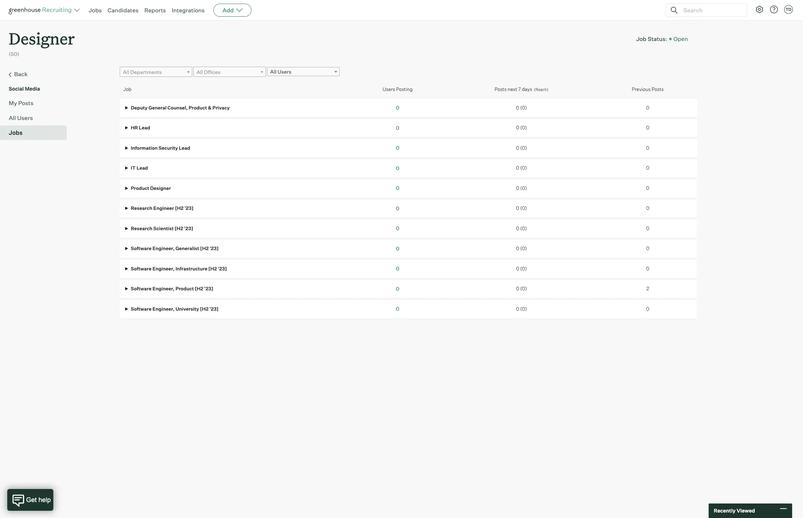 Task type: describe. For each thing, give the bounding box(es) containing it.
0 horizontal spatial jobs link
[[9, 128, 64, 137]]

deputy
[[131, 105, 148, 111]]

engineer, for university
[[153, 306, 175, 312]]

back link
[[9, 70, 64, 79]]

deputy general counsel, product & privacy
[[130, 105, 230, 111]]

information
[[131, 145, 158, 151]]

lead for hr lead
[[139, 125, 150, 131]]

(0) for software engineer, infrastructure [h2 '23]
[[521, 266, 527, 272]]

posting
[[396, 86, 413, 92]]

0 (0) for deputy general counsel, product & privacy
[[516, 105, 527, 111]]

product designer
[[130, 185, 171, 191]]

software engineer, infrastructure [h2 '23]
[[130, 266, 227, 272]]

all for all departments link
[[123, 69, 129, 75]]

previous posts
[[632, 86, 664, 92]]

0 link for software engineer, product [h2 '23]
[[396, 286, 400, 292]]

designer link
[[9, 20, 75, 51]]

research scientist [h2 '23]
[[130, 226, 193, 232]]

0 link for software engineer, infrastructure [h2 '23]
[[396, 266, 400, 272]]

posts for my posts
[[18, 99, 33, 107]]

1 horizontal spatial designer
[[150, 185, 171, 191]]

engineer, for generalist
[[153, 246, 175, 252]]

(0) for product designer
[[521, 185, 527, 191]]

counsel,
[[168, 105, 188, 111]]

software for software engineer, generalist [h2 '23]
[[131, 246, 152, 252]]

(0) for research scientist [h2 '23]
[[521, 226, 527, 232]]

open
[[674, 35, 688, 42]]

0 link for research engineer [h2 '23]
[[396, 205, 400, 212]]

0 (0) for research engineer [h2 '23]
[[516, 206, 527, 211]]

1 horizontal spatial jobs link
[[89, 7, 102, 14]]

greenhouse recruiting image
[[9, 6, 74, 15]]

(0) for it lead
[[521, 165, 527, 171]]

social media
[[9, 86, 40, 92]]

departments
[[130, 69, 162, 75]]

my
[[9, 99, 17, 107]]

research for scientist
[[131, 226, 152, 232]]

hr
[[131, 125, 138, 131]]

0 link for hr lead
[[396, 125, 400, 131]]

engineer, for infrastructure
[[153, 266, 175, 272]]

&
[[208, 105, 212, 111]]

0 link for information security lead
[[396, 145, 400, 151]]

my posts
[[9, 99, 33, 107]]

1 vertical spatial users
[[383, 86, 395, 92]]

my posts link
[[9, 99, 64, 107]]

'23] for product
[[204, 286, 213, 292]]

0 vertical spatial all users link
[[267, 67, 340, 76]]

'23] for infrastructure
[[218, 266, 227, 272]]

all offices
[[197, 69, 221, 75]]

0 link for deputy general counsel, product & privacy
[[396, 105, 400, 111]]

0 horizontal spatial all users link
[[9, 114, 64, 122]]

all offices link
[[193, 67, 266, 77]]

status:
[[648, 35, 668, 42]]

job for job
[[123, 86, 132, 92]]

integrations
[[172, 7, 205, 14]]

0 link for software engineer, university [h2 '23]
[[396, 306, 400, 312]]

1 horizontal spatial posts
[[495, 86, 507, 92]]

all departments link
[[120, 67, 192, 77]]

0 (0) for it lead
[[516, 165, 527, 171]]

scientist
[[153, 226, 174, 232]]

(0) for research engineer [h2 '23]
[[521, 206, 527, 211]]

all for the left all users 'link'
[[9, 114, 16, 122]]

recently viewed
[[714, 508, 756, 515]]

1 vertical spatial product
[[131, 185, 149, 191]]

td
[[786, 7, 792, 12]]

all for top all users 'link'
[[270, 69, 277, 75]]

software engineer, product [h2 '23]
[[130, 286, 213, 292]]

all users for top all users 'link'
[[270, 69, 292, 75]]

1 vertical spatial lead
[[179, 145, 190, 151]]

engineer, for product
[[153, 286, 175, 292]]

configure image
[[756, 5, 764, 14]]

td button
[[785, 5, 793, 14]]

0 (0) for research scientist [h2 '23]
[[516, 226, 527, 232]]

lead for it lead
[[137, 165, 148, 171]]

Search text field
[[682, 5, 741, 15]]

(0) for software engineer, university [h2 '23]
[[521, 306, 527, 312]]

it lead
[[130, 165, 148, 171]]

(0) for hr lead
[[521, 125, 527, 131]]

social
[[9, 86, 24, 92]]

hr lead
[[130, 125, 150, 131]]

(0) for deputy general counsel, product & privacy
[[521, 105, 527, 111]]

[h2 for infrastructure
[[209, 266, 217, 272]]

[h2 right engineer
[[175, 206, 184, 211]]

privacy
[[213, 105, 230, 111]]

td button
[[783, 4, 795, 15]]

candidates
[[108, 7, 139, 14]]



Task type: vqa. For each thing, say whether or not it's contained in the screenshot.


Task type: locate. For each thing, give the bounding box(es) containing it.
'23] for university
[[210, 306, 219, 312]]

0 vertical spatial product
[[189, 105, 207, 111]]

4 0 link from the top
[[396, 165, 400, 171]]

2 vertical spatial users
[[17, 114, 33, 122]]

software
[[131, 246, 152, 252], [131, 266, 152, 272], [131, 286, 152, 292], [131, 306, 152, 312]]

jobs link left candidates link
[[89, 7, 102, 14]]

1 0 link from the top
[[396, 105, 400, 111]]

0 (0) for product designer
[[516, 185, 527, 191]]

engineer,
[[153, 246, 175, 252], [153, 266, 175, 272], [153, 286, 175, 292], [153, 306, 175, 312]]

days
[[522, 86, 533, 92]]

1 vertical spatial research
[[131, 226, 152, 232]]

posts for previous posts
[[652, 86, 664, 92]]

0 vertical spatial job
[[637, 35, 647, 42]]

0 horizontal spatial users
[[17, 114, 33, 122]]

job for job status:
[[637, 35, 647, 42]]

0 (0) for software engineer, generalist [h2 '23]
[[516, 246, 527, 252]]

5 0 link from the top
[[396, 185, 400, 191]]

'23] right infrastructure
[[218, 266, 227, 272]]

0 horizontal spatial posts
[[18, 99, 33, 107]]

4 software from the top
[[131, 306, 152, 312]]

2 (0) from the top
[[521, 125, 527, 131]]

1 vertical spatial designer
[[150, 185, 171, 191]]

designer
[[9, 28, 75, 49], [150, 185, 171, 191]]

11 0 (0) from the top
[[516, 306, 527, 312]]

research left scientist
[[131, 226, 152, 232]]

1 (0) from the top
[[521, 105, 527, 111]]

product
[[189, 105, 207, 111], [131, 185, 149, 191], [176, 286, 194, 292]]

2 0 (0) from the top
[[516, 125, 527, 131]]

all users for the left all users 'link'
[[9, 114, 33, 122]]

4 (0) from the top
[[521, 165, 527, 171]]

9 0 (0) from the top
[[516, 266, 527, 272]]

0 vertical spatial lead
[[139, 125, 150, 131]]

9 0 link from the top
[[396, 266, 400, 272]]

0 (0)
[[516, 105, 527, 111], [516, 125, 527, 131], [516, 145, 527, 151], [516, 165, 527, 171], [516, 185, 527, 191], [516, 206, 527, 211], [516, 226, 527, 232], [516, 246, 527, 252], [516, 266, 527, 272], [516, 286, 527, 292], [516, 306, 527, 312]]

lead
[[139, 125, 150, 131], [179, 145, 190, 151], [137, 165, 148, 171]]

10 (0) from the top
[[521, 286, 527, 292]]

viewed
[[737, 508, 756, 515]]

4 0 (0) from the top
[[516, 165, 527, 171]]

1 vertical spatial all users
[[9, 114, 33, 122]]

integrations link
[[172, 7, 205, 14]]

designer down greenhouse recruiting image
[[9, 28, 75, 49]]

1 research from the top
[[131, 206, 152, 211]]

lead right it
[[137, 165, 148, 171]]

2 vertical spatial lead
[[137, 165, 148, 171]]

posts
[[495, 86, 507, 92], [652, 86, 664, 92], [18, 99, 33, 107]]

6 (0) from the top
[[521, 206, 527, 211]]

software for software engineer, product [h2 '23]
[[131, 286, 152, 292]]

0 (0) for information security lead
[[516, 145, 527, 151]]

7 0 (0) from the top
[[516, 226, 527, 232]]

'23] down infrastructure
[[204, 286, 213, 292]]

engineer, up software engineer, product [h2 '23]
[[153, 266, 175, 272]]

[h2
[[175, 206, 184, 211], [175, 226, 183, 232], [200, 246, 209, 252], [209, 266, 217, 272], [195, 286, 203, 292], [200, 306, 209, 312]]

software for software engineer, university [h2 '23]
[[131, 306, 152, 312]]

0 (0) for software engineer, infrastructure [h2 '23]
[[516, 266, 527, 272]]

(50)
[[9, 51, 19, 57]]

2 0 link from the top
[[396, 125, 400, 131]]

it
[[131, 165, 136, 171]]

2
[[647, 286, 650, 292]]

1 vertical spatial all users link
[[9, 114, 64, 122]]

7 (0) from the top
[[521, 226, 527, 232]]

reports link
[[144, 7, 166, 14]]

engineer, down scientist
[[153, 246, 175, 252]]

1 vertical spatial jobs link
[[9, 128, 64, 137]]

back
[[14, 70, 28, 78]]

next
[[508, 86, 518, 92]]

[h2 for product
[[195, 286, 203, 292]]

2 software from the top
[[131, 266, 152, 272]]

all for all offices link
[[197, 69, 203, 75]]

1 vertical spatial jobs
[[9, 129, 23, 136]]

posts right previous
[[652, 86, 664, 92]]

1 horizontal spatial job
[[637, 35, 647, 42]]

all
[[270, 69, 277, 75], [123, 69, 129, 75], [197, 69, 203, 75], [9, 114, 16, 122]]

'23] for generalist
[[210, 246, 219, 252]]

7
[[519, 86, 521, 92]]

product left &
[[189, 105, 207, 111]]

all users
[[270, 69, 292, 75], [9, 114, 33, 122]]

posts next 7 days (reach)
[[495, 86, 549, 92]]

information security lead
[[130, 145, 190, 151]]

(0)
[[521, 105, 527, 111], [521, 125, 527, 131], [521, 145, 527, 151], [521, 165, 527, 171], [521, 185, 527, 191], [521, 206, 527, 211], [521, 226, 527, 232], [521, 246, 527, 252], [521, 266, 527, 272], [521, 286, 527, 292], [521, 306, 527, 312]]

8 0 (0) from the top
[[516, 246, 527, 252]]

0 link for it lead
[[396, 165, 400, 171]]

8 (0) from the top
[[521, 246, 527, 252]]

1 0 (0) from the top
[[516, 105, 527, 111]]

jobs inside 'link'
[[9, 129, 23, 136]]

0 horizontal spatial job
[[123, 86, 132, 92]]

'23] right generalist at the top
[[210, 246, 219, 252]]

all users link
[[267, 67, 340, 76], [9, 114, 64, 122]]

(reach)
[[534, 87, 549, 92]]

10 0 link from the top
[[396, 286, 400, 292]]

1 engineer, from the top
[[153, 246, 175, 252]]

users
[[278, 69, 292, 75], [383, 86, 395, 92], [17, 114, 33, 122]]

5 0 (0) from the top
[[516, 185, 527, 191]]

'23] right university
[[210, 306, 219, 312]]

software engineer, university [h2 '23]
[[130, 306, 219, 312]]

1 software from the top
[[131, 246, 152, 252]]

jobs link down my posts link
[[9, 128, 64, 137]]

1 horizontal spatial all users
[[270, 69, 292, 75]]

users for top all users 'link'
[[278, 69, 292, 75]]

software for software engineer, infrastructure [h2 '23]
[[131, 266, 152, 272]]

job up deputy
[[123, 86, 132, 92]]

0 (0) for hr lead
[[516, 125, 527, 131]]

0 vertical spatial research
[[131, 206, 152, 211]]

offices
[[204, 69, 221, 75]]

users posting
[[383, 86, 413, 92]]

jobs left candidates link
[[89, 7, 102, 14]]

[h2 right university
[[200, 306, 209, 312]]

0 vertical spatial users
[[278, 69, 292, 75]]

0 (0) for software engineer, university [h2 '23]
[[516, 306, 527, 312]]

product up university
[[176, 286, 194, 292]]

university
[[176, 306, 199, 312]]

1 horizontal spatial users
[[278, 69, 292, 75]]

'23] up generalist at the top
[[184, 226, 193, 232]]

general
[[149, 105, 167, 111]]

8 0 link from the top
[[396, 246, 400, 252]]

engineer
[[153, 206, 174, 211]]

11 (0) from the top
[[521, 306, 527, 312]]

3 0 link from the top
[[396, 145, 400, 151]]

infrastructure
[[176, 266, 208, 272]]

3 software from the top
[[131, 286, 152, 292]]

3 0 (0) from the top
[[516, 145, 527, 151]]

2 horizontal spatial posts
[[652, 86, 664, 92]]

7 0 link from the top
[[396, 226, 400, 232]]

engineer, up software engineer, university [h2 '23]
[[153, 286, 175, 292]]

candidates link
[[108, 7, 139, 14]]

0 vertical spatial all users
[[270, 69, 292, 75]]

1 horizontal spatial all users link
[[267, 67, 340, 76]]

jobs
[[89, 7, 102, 14], [9, 129, 23, 136]]

security
[[159, 145, 178, 151]]

previous
[[632, 86, 651, 92]]

generalist
[[176, 246, 199, 252]]

product down it lead
[[131, 185, 149, 191]]

media
[[25, 86, 40, 92]]

[h2 right generalist at the top
[[200, 246, 209, 252]]

0 horizontal spatial jobs
[[9, 129, 23, 136]]

software engineer, generalist [h2 '23]
[[130, 246, 219, 252]]

0 link
[[396, 105, 400, 111], [396, 125, 400, 131], [396, 145, 400, 151], [396, 165, 400, 171], [396, 185, 400, 191], [396, 205, 400, 212], [396, 226, 400, 232], [396, 246, 400, 252], [396, 266, 400, 272], [396, 286, 400, 292], [396, 306, 400, 312]]

lead right security on the top left
[[179, 145, 190, 151]]

research
[[131, 206, 152, 211], [131, 226, 152, 232]]

reports
[[144, 7, 166, 14]]

9 (0) from the top
[[521, 266, 527, 272]]

(0) for information security lead
[[521, 145, 527, 151]]

job
[[637, 35, 647, 42], [123, 86, 132, 92]]

0 horizontal spatial all users
[[9, 114, 33, 122]]

0 link for product designer
[[396, 185, 400, 191]]

0 link for software engineer, generalist [h2 '23]
[[396, 246, 400, 252]]

jobs down "my"
[[9, 129, 23, 136]]

add button
[[214, 4, 252, 17]]

designer up research engineer [h2 '23]
[[150, 185, 171, 191]]

(0) for software engineer, product [h2 '23]
[[521, 286, 527, 292]]

3 engineer, from the top
[[153, 286, 175, 292]]

posts right "my"
[[18, 99, 33, 107]]

recently
[[714, 508, 736, 515]]

jobs link
[[89, 7, 102, 14], [9, 128, 64, 137]]

10 0 (0) from the top
[[516, 286, 527, 292]]

2 vertical spatial product
[[176, 286, 194, 292]]

0 vertical spatial jobs link
[[89, 7, 102, 14]]

2 horizontal spatial users
[[383, 86, 395, 92]]

1 horizontal spatial jobs
[[89, 7, 102, 14]]

'23]
[[185, 206, 194, 211], [184, 226, 193, 232], [210, 246, 219, 252], [218, 266, 227, 272], [204, 286, 213, 292], [210, 306, 219, 312]]

4 engineer, from the top
[[153, 306, 175, 312]]

11 0 link from the top
[[396, 306, 400, 312]]

6 0 (0) from the top
[[516, 206, 527, 211]]

research engineer [h2 '23]
[[130, 206, 194, 211]]

lead right hr
[[139, 125, 150, 131]]

job status:
[[637, 35, 668, 42]]

'23] right engineer
[[185, 206, 194, 211]]

0 vertical spatial designer
[[9, 28, 75, 49]]

[h2 down infrastructure
[[195, 286, 203, 292]]

2 engineer, from the top
[[153, 266, 175, 272]]

2 research from the top
[[131, 226, 152, 232]]

[h2 right scientist
[[175, 226, 183, 232]]

research for engineer
[[131, 206, 152, 211]]

posts left next
[[495, 86, 507, 92]]

research down product designer
[[131, 206, 152, 211]]

0
[[396, 105, 400, 111], [516, 105, 520, 111], [647, 105, 650, 111], [396, 125, 400, 131], [516, 125, 520, 131], [647, 125, 650, 131], [396, 145, 400, 151], [516, 145, 520, 151], [647, 145, 650, 151], [396, 165, 400, 171], [516, 165, 520, 171], [647, 165, 650, 171], [396, 185, 400, 191], [516, 185, 520, 191], [647, 185, 650, 191], [396, 205, 400, 212], [516, 206, 520, 211], [647, 206, 650, 211], [396, 226, 400, 232], [516, 226, 520, 232], [647, 226, 650, 232], [396, 246, 400, 252], [516, 246, 520, 252], [647, 246, 650, 252], [396, 266, 400, 272], [516, 266, 520, 272], [647, 266, 650, 272], [396, 286, 400, 292], [516, 286, 520, 292], [396, 306, 400, 312], [516, 306, 520, 312], [647, 306, 650, 312]]

engineer, down software engineer, product [h2 '23]
[[153, 306, 175, 312]]

[h2 for university
[[200, 306, 209, 312]]

0 link for research scientist [h2 '23]
[[396, 226, 400, 232]]

0 (0) for software engineer, product [h2 '23]
[[516, 286, 527, 292]]

5 (0) from the top
[[521, 185, 527, 191]]

add
[[223, 7, 234, 14]]

[h2 right infrastructure
[[209, 266, 217, 272]]

all departments
[[123, 69, 162, 75]]

(0) for software engineer, generalist [h2 '23]
[[521, 246, 527, 252]]

users for the left all users 'link'
[[17, 114, 33, 122]]

[h2 for generalist
[[200, 246, 209, 252]]

6 0 link from the top
[[396, 205, 400, 212]]

designer (50)
[[9, 28, 75, 57]]

3 (0) from the top
[[521, 145, 527, 151]]

job left status:
[[637, 35, 647, 42]]

1 vertical spatial job
[[123, 86, 132, 92]]

0 horizontal spatial designer
[[9, 28, 75, 49]]

0 vertical spatial jobs
[[89, 7, 102, 14]]



